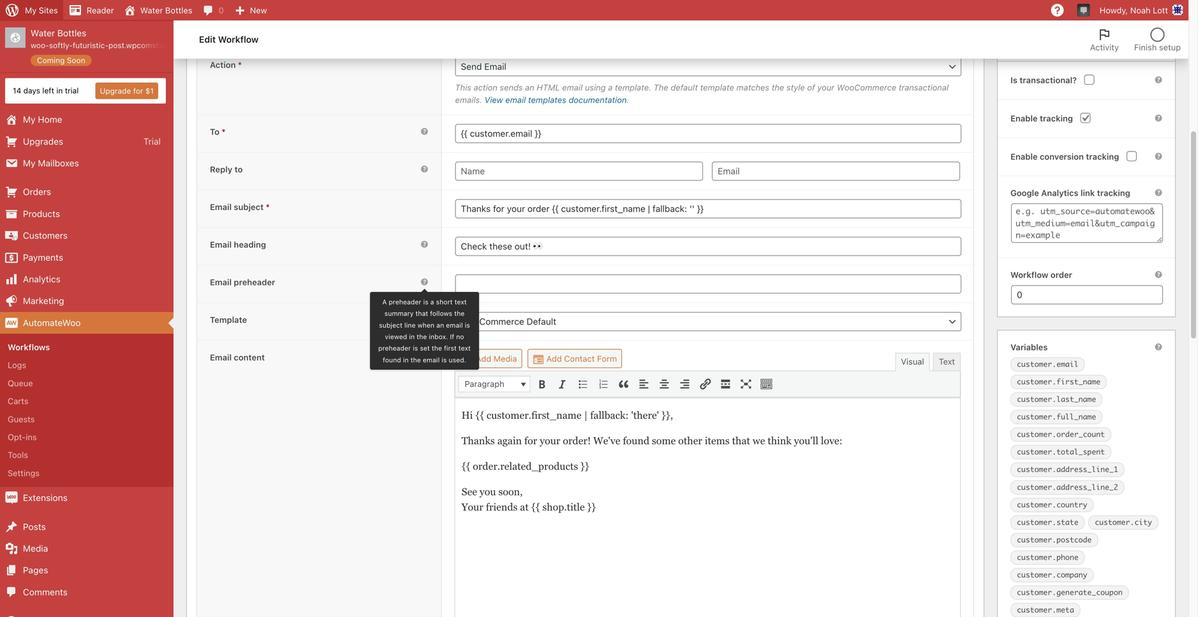 Task type: vqa. For each thing, say whether or not it's contained in the screenshot.
"futuristic-"
yes



Task type: locate. For each thing, give the bounding box(es) containing it.
preheader down viewed
[[378, 345, 411, 352]]

email for email heading
[[210, 240, 232, 250]]

None text field
[[455, 199, 962, 219], [455, 275, 962, 294], [455, 199, 962, 219], [455, 275, 962, 294]]

the inside this action sends an html email using a template. the default template matches the style of your woocommerce transactional emails.
[[772, 83, 785, 92]]

my inside "toolbar" navigation
[[25, 5, 37, 15]]

bottles inside the "water bottles woo-softly-futuristic-post.wpcomstaging.com coming soon"
[[57, 28, 86, 38]]

an right sends
[[525, 83, 535, 92]]

0 vertical spatial enable
[[1011, 114, 1038, 123]]

media up "pages"
[[23, 544, 48, 554]]

enable for enable tracking
[[1011, 114, 1038, 123]]

1 vertical spatial workflow
[[1011, 270, 1049, 280]]

2 enable from the top
[[1011, 152, 1038, 161]]

pages link
[[0, 560, 174, 582]]

in right found
[[403, 356, 409, 364]]

text down no
[[459, 345, 471, 352]]

workflow order
[[1011, 270, 1073, 280]]

bottles left 0 link
[[165, 5, 193, 15]]

subject up viewed
[[379, 322, 403, 329]]

email left "heading"
[[210, 240, 232, 250]]

None checkbox
[[1085, 75, 1095, 85], [1127, 151, 1137, 161], [1085, 75, 1095, 85], [1127, 151, 1137, 161]]

futuristic-
[[73, 41, 108, 50]]

in down the line
[[409, 333, 415, 341]]

water inside "toolbar" navigation
[[140, 5, 163, 15]]

the right follows
[[454, 310, 465, 318]]

my for my home
[[23, 114, 35, 125]]

1 vertical spatial enable
[[1011, 152, 1038, 161]]

carts link
[[0, 393, 174, 411]]

form
[[597, 354, 617, 364]]

water bottles
[[140, 5, 193, 15]]

0 horizontal spatial add
[[476, 354, 491, 364]]

customer.postcode
[[1017, 536, 1092, 545]]

1 horizontal spatial analytics
[[1042, 188, 1079, 198]]

woo-
[[31, 41, 49, 50]]

carts
[[8, 397, 28, 406]]

workflows link
[[0, 339, 174, 357]]

customers link
[[0, 225, 174, 247]]

1 horizontal spatial *
[[238, 60, 242, 70]]

tools link
[[0, 447, 174, 465]]

an down follows
[[437, 322, 444, 329]]

upgrade
[[100, 87, 131, 95]]

tracking up conversion
[[1040, 114, 1073, 123]]

enable down is
[[1011, 114, 1038, 123]]

in right left
[[56, 86, 63, 95]]

my left sites
[[25, 5, 37, 15]]

toolbar navigation
[[0, 0, 1189, 23]]

my mailboxes link
[[0, 153, 174, 174]]

tracking right link
[[1098, 188, 1131, 198]]

to
[[235, 165, 243, 174]]

is
[[1011, 75, 1018, 85]]

customer.country
[[1017, 501, 1088, 510]]

my inside "link"
[[23, 158, 35, 168]]

email heading
[[210, 240, 266, 250]]

water inside the "water bottles woo-softly-futuristic-post.wpcomstaging.com coming soon"
[[31, 28, 55, 38]]

analytics left link
[[1042, 188, 1079, 198]]

0 vertical spatial bottles
[[165, 5, 193, 15]]

email for email subject *
[[210, 202, 232, 212]]

None checkbox
[[1081, 113, 1091, 123]]

bottles
[[165, 5, 193, 15], [57, 28, 86, 38]]

automatewoo
[[23, 318, 81, 328]]

0 horizontal spatial workflow
[[218, 34, 259, 45]]

finish
[[1135, 42, 1157, 52]]

heading
[[234, 240, 266, 250]]

1 vertical spatial analytics
[[23, 274, 61, 285]]

my down upgrades
[[23, 158, 35, 168]]

1 enable from the top
[[1011, 114, 1038, 123]]

email up template
[[210, 278, 232, 287]]

add for contact
[[547, 354, 562, 364]]

customer.city
[[1095, 518, 1153, 527]]

2 horizontal spatial *
[[266, 202, 270, 212]]

ins
[[26, 433, 37, 442]]

mailboxes
[[38, 158, 79, 168]]

found
[[383, 356, 401, 364]]

logs link
[[0, 357, 174, 375]]

email left content
[[210, 353, 232, 363]]

add up paragraph
[[476, 354, 491, 364]]

* right to in the left top of the page
[[222, 127, 226, 137]]

add left contact
[[547, 354, 562, 364]]

email
[[562, 83, 583, 92], [506, 95, 526, 105], [446, 322, 463, 329], [423, 356, 440, 364]]

2 add from the left
[[547, 354, 562, 364]]

guests
[[8, 415, 35, 424]]

1 horizontal spatial a
[[608, 83, 613, 92]]

media
[[494, 354, 517, 364], [23, 544, 48, 554]]

tab list
[[1083, 20, 1189, 59]]

transactional?
[[1020, 75, 1077, 85]]

extensions link
[[0, 488, 174, 509]]

* right the action
[[238, 60, 242, 70]]

orders link
[[0, 181, 174, 203]]

None number field
[[1012, 0, 1084, 12], [1012, 286, 1163, 305], [1012, 0, 1084, 12], [1012, 286, 1163, 305]]

1 vertical spatial water
[[31, 28, 55, 38]]

new
[[250, 5, 267, 15]]

1 horizontal spatial media
[[494, 354, 517, 364]]

2 vertical spatial my
[[23, 158, 35, 168]]

email subject *
[[210, 202, 270, 212]]

1 horizontal spatial workflow
[[1011, 270, 1049, 280]]

posts link
[[0, 517, 174, 538]]

1 vertical spatial preheader
[[389, 298, 421, 306]]

* up "heading"
[[266, 202, 270, 212]]

a right using
[[608, 83, 613, 92]]

a inside a preheader is a short text summary that follows the subject line when an email is viewed in the inbox. if no preheader is set the first text found in the email is used.
[[431, 298, 434, 306]]

1 vertical spatial media
[[23, 544, 48, 554]]

that
[[416, 310, 428, 318]]

google analytics link tracking
[[1011, 188, 1131, 198]]

customer.last_name
[[1017, 395, 1097, 404]]

content
[[234, 353, 265, 363]]

0 vertical spatial media
[[494, 354, 517, 364]]

0 horizontal spatial a
[[431, 298, 434, 306]]

add media button
[[455, 349, 522, 369]]

text right short
[[455, 298, 467, 306]]

action
[[474, 83, 498, 92]]

1 vertical spatial in
[[409, 333, 415, 341]]

0 vertical spatial workflow
[[218, 34, 259, 45]]

14 days left in trial
[[13, 86, 79, 95]]

bottles up softly-
[[57, 28, 86, 38]]

bottles for water bottles
[[165, 5, 193, 15]]

settings link
[[0, 465, 174, 483]]

subject up "heading"
[[234, 202, 264, 212]]

a preheader is a short text summary that follows the subject line when an email is viewed in the inbox. if no preheader is set the first text found in the email is used.
[[378, 298, 471, 364]]

bottles inside "toolbar" navigation
[[165, 5, 193, 15]]

2 horizontal spatial in
[[409, 333, 415, 341]]

workflow up action *
[[218, 34, 259, 45]]

upgrade for $1 button
[[95, 83, 158, 99]]

1 vertical spatial my
[[23, 114, 35, 125]]

customers
[[23, 230, 68, 241]]

bottles for water bottles woo-softly-futuristic-post.wpcomstaging.com coming soon
[[57, 28, 86, 38]]

enable for enable conversion tracking
[[1011, 152, 1038, 161]]

email up view email templates documentation .
[[562, 83, 583, 92]]

paragraph
[[465, 379, 505, 389]]

trial
[[65, 86, 79, 95]]

view email templates documentation link
[[485, 95, 627, 105]]

email
[[208, 26, 231, 37], [264, 26, 287, 37], [210, 202, 232, 212], [210, 240, 232, 250], [210, 278, 232, 287], [210, 353, 232, 363]]

add for media
[[476, 354, 491, 364]]

1 vertical spatial subject
[[379, 322, 403, 329]]

my home
[[23, 114, 62, 125]]

None text field
[[455, 237, 962, 256]]

text
[[455, 298, 467, 306], [459, 345, 471, 352]]

0 horizontal spatial water
[[31, 28, 55, 38]]

upgrade for $1
[[100, 87, 154, 95]]

text button
[[933, 353, 961, 372]]

0 vertical spatial text
[[455, 298, 467, 306]]

0 vertical spatial in
[[56, 86, 63, 95]]

the
[[772, 83, 785, 92], [454, 310, 465, 318], [417, 333, 427, 341], [432, 345, 442, 352], [411, 356, 421, 364]]

1 horizontal spatial an
[[525, 83, 535, 92]]

0 vertical spatial an
[[525, 83, 535, 92]]

matches
[[737, 83, 770, 92]]

2 vertical spatial tracking
[[1098, 188, 1131, 198]]

email down reply
[[210, 202, 232, 212]]

enable up the google
[[1011, 152, 1038, 161]]

1 vertical spatial an
[[437, 322, 444, 329]]

html
[[537, 83, 560, 92]]

0 horizontal spatial subject
[[234, 202, 264, 212]]

email left '-'
[[208, 26, 231, 37]]

0 vertical spatial *
[[238, 60, 242, 70]]

Name text field
[[455, 162, 703, 181]]

0 horizontal spatial bottles
[[57, 28, 86, 38]]

2 vertical spatial in
[[403, 356, 409, 364]]

queue link
[[0, 375, 174, 393]]

tracking
[[1040, 114, 1073, 123], [1086, 152, 1120, 161], [1098, 188, 1131, 198]]

in
[[56, 86, 63, 95], [409, 333, 415, 341], [403, 356, 409, 364]]

water up post.wpcomstaging.com
[[140, 5, 163, 15]]

paragraph button
[[459, 377, 530, 392]]

1 horizontal spatial water
[[140, 5, 163, 15]]

a left short
[[431, 298, 434, 306]]

0 vertical spatial subject
[[234, 202, 264, 212]]

a
[[382, 298, 387, 306]]

water bottles link
[[119, 0, 198, 20]]

contact
[[564, 354, 595, 364]]

1 horizontal spatial subject
[[379, 322, 403, 329]]

0 vertical spatial my
[[25, 5, 37, 15]]

0 vertical spatial a
[[608, 83, 613, 92]]

action *
[[210, 60, 242, 70]]

the up set
[[417, 333, 427, 341]]

to
[[210, 127, 220, 137]]

payments link
[[0, 247, 174, 269]]

my left home
[[23, 114, 35, 125]]

.
[[627, 95, 629, 105]]

2 vertical spatial preheader
[[378, 345, 411, 352]]

reply to
[[210, 165, 243, 174]]

preheader up summary
[[389, 298, 421, 306]]

templates
[[528, 95, 567, 105]]

1 horizontal spatial bottles
[[165, 5, 193, 15]]

1 vertical spatial *
[[222, 127, 226, 137]]

1 add from the left
[[476, 354, 491, 364]]

1 vertical spatial a
[[431, 298, 434, 306]]

my for my mailboxes
[[23, 158, 35, 168]]

workflow left order
[[1011, 270, 1049, 280]]

media up paragraph button
[[494, 354, 517, 364]]

0 horizontal spatial *
[[222, 127, 226, 137]]

1 horizontal spatial add
[[547, 354, 562, 364]]

workflow
[[218, 34, 259, 45], [1011, 270, 1049, 280]]

analytics down payments at the top left of page
[[23, 274, 61, 285]]

email down sends
[[506, 95, 526, 105]]

e.g. utm_source=automatewoo&utm_medium=email&utm_campaign=example text field
[[1012, 204, 1163, 243]]

tracking up link
[[1086, 152, 1120, 161]]

1 vertical spatial bottles
[[57, 28, 86, 38]]

0 vertical spatial preheader
[[234, 278, 275, 287]]

my home link
[[0, 109, 174, 131]]

0 vertical spatial water
[[140, 5, 163, 15]]

0 horizontal spatial an
[[437, 322, 444, 329]]

short
[[436, 298, 453, 306]]

analytics
[[1042, 188, 1079, 198], [23, 274, 61, 285]]

water up woo-
[[31, 28, 55, 38]]

analytics link
[[0, 269, 174, 290]]

preheader down "heading"
[[234, 278, 275, 287]]

products
[[23, 209, 60, 219]]

the left style
[[772, 83, 785, 92]]



Task type: describe. For each thing, give the bounding box(es) containing it.
documentation
[[569, 95, 627, 105]]

1 vertical spatial text
[[459, 345, 471, 352]]

the down inbox.
[[432, 345, 442, 352]]

of
[[808, 83, 815, 92]]

customer.first_name
[[1017, 378, 1101, 387]]

an inside a preheader is a short text summary that follows the subject line when an email is viewed in the inbox. if no preheader is set the first text found in the email is used.
[[437, 322, 444, 329]]

add media
[[474, 354, 517, 364]]

0 horizontal spatial analytics
[[23, 274, 61, 285]]

customer.generate_coupon
[[1017, 588, 1123, 598]]

1 horizontal spatial in
[[403, 356, 409, 364]]

0
[[219, 5, 224, 15]]

* for to *
[[222, 127, 226, 137]]

2 vertical spatial *
[[266, 202, 270, 212]]

queue
[[8, 379, 33, 388]]

subject inside a preheader is a short text summary that follows the subject line when an email is viewed in the inbox. if no preheader is set the first text found in the email is used.
[[379, 322, 403, 329]]

automatewoo link
[[0, 312, 174, 334]]

customer.full_name
[[1017, 413, 1097, 422]]

guests link
[[0, 411, 174, 429]]

0 vertical spatial tracking
[[1040, 114, 1073, 123]]

howdy, noah lott
[[1100, 5, 1169, 15]]

view
[[485, 95, 503, 105]]

the down set
[[411, 356, 421, 364]]

preheader for email
[[234, 278, 275, 287]]

email down set
[[423, 356, 440, 364]]

order
[[1051, 270, 1073, 280]]

for
[[133, 87, 143, 95]]

default
[[671, 83, 698, 92]]

is transactional?
[[1011, 75, 1079, 85]]

email for email - send email
[[208, 26, 231, 37]]

sites
[[39, 5, 58, 15]]

first
[[444, 345, 457, 352]]

post.wpcomstaging.com
[[108, 41, 197, 50]]

0 horizontal spatial in
[[56, 86, 63, 95]]

0 link
[[198, 0, 229, 20]]

tab list containing activity
[[1083, 20, 1189, 59]]

edit
[[199, 34, 216, 45]]

setup
[[1160, 42, 1181, 52]]

set
[[420, 345, 430, 352]]

email up if
[[446, 322, 463, 329]]

home
[[38, 114, 62, 125]]

tools
[[8, 451, 28, 460]]

customer.company
[[1017, 571, 1088, 580]]

trial
[[143, 136, 161, 147]]

1 vertical spatial tracking
[[1086, 152, 1120, 161]]

email inside this action sends an html email using a template. the default template matches the style of your woocommerce transactional emails.
[[562, 83, 583, 92]]

my sites link
[[0, 0, 63, 20]]

edit workflow
[[199, 34, 259, 45]]

view email templates documentation .
[[485, 95, 629, 105]]

email - send email
[[208, 26, 287, 37]]

template
[[210, 315, 247, 325]]

howdy,
[[1100, 5, 1128, 15]]

add contact form button
[[528, 349, 622, 369]]

notification image
[[1079, 4, 1089, 15]]

14
[[13, 86, 21, 95]]

new link
[[229, 0, 272, 20]]

reply
[[210, 165, 232, 174]]

customer.order_count
[[1017, 430, 1105, 440]]

a inside this action sends an html email using a template. the default template matches the style of your woocommerce transactional emails.
[[608, 83, 613, 92]]

customer.email
[[1017, 360, 1079, 369]]

extensions
[[23, 493, 68, 504]]

to *
[[210, 127, 226, 137]]

action
[[210, 60, 236, 70]]

enable conversion tracking
[[1011, 152, 1122, 161]]

activity
[[1091, 42, 1119, 52]]

email for email preheader
[[210, 278, 232, 287]]

emails.
[[455, 95, 482, 105]]

comments link
[[0, 582, 174, 604]]

customer.total_spent
[[1017, 448, 1105, 457]]

if
[[450, 333, 454, 341]]

paragraph button
[[458, 376, 531, 393]]

finish setup
[[1135, 42, 1181, 52]]

send
[[240, 26, 262, 37]]

text
[[939, 357, 955, 367]]

$1
[[145, 87, 154, 95]]

email right send
[[264, 26, 287, 37]]

noah
[[1131, 5, 1151, 15]]

customer.address_line_1
[[1017, 465, 1119, 475]]

* for action *
[[238, 60, 242, 70]]

transactional
[[899, 83, 949, 92]]

logs
[[8, 361, 26, 370]]

inbox.
[[429, 333, 448, 341]]

pages
[[23, 566, 48, 576]]

email for email content
[[210, 353, 232, 363]]

visual button
[[896, 353, 930, 372]]

water for water bottles woo-softly-futuristic-post.wpcomstaging.com coming soon
[[31, 28, 55, 38]]

reader
[[87, 5, 114, 15]]

orders
[[23, 187, 51, 197]]

Email text field
[[712, 162, 961, 181]]

viewed
[[385, 333, 407, 341]]

variables
[[1011, 343, 1048, 352]]

workflows
[[8, 343, 50, 352]]

this action sends an html email using a template. the default template matches the style of your woocommerce transactional emails.
[[455, 83, 949, 105]]

marketing
[[23, 296, 64, 306]]

email content
[[210, 353, 265, 363]]

comments
[[23, 587, 68, 598]]

add contact form
[[544, 354, 617, 364]]

my for my sites
[[25, 5, 37, 15]]

opt-
[[8, 433, 26, 442]]

conversion
[[1040, 152, 1084, 161]]

an inside this action sends an html email using a template. the default template matches the style of your woocommerce transactional emails.
[[525, 83, 535, 92]]

settings
[[8, 469, 40, 478]]

no
[[456, 333, 464, 341]]

template.
[[615, 83, 652, 92]]

0 horizontal spatial media
[[23, 544, 48, 554]]

template
[[700, 83, 734, 92]]

E.g. {{ customer.email }}, admin@example.org --notracking text field
[[455, 124, 962, 143]]

0 vertical spatial analytics
[[1042, 188, 1079, 198]]

preheader for a
[[389, 298, 421, 306]]

my sites
[[25, 5, 58, 15]]

customer.meta
[[1017, 606, 1075, 615]]

using
[[585, 83, 606, 92]]

water for water bottles
[[140, 5, 163, 15]]

softly-
[[49, 41, 73, 50]]

upgrades
[[23, 136, 63, 147]]

media inside button
[[494, 354, 517, 364]]



